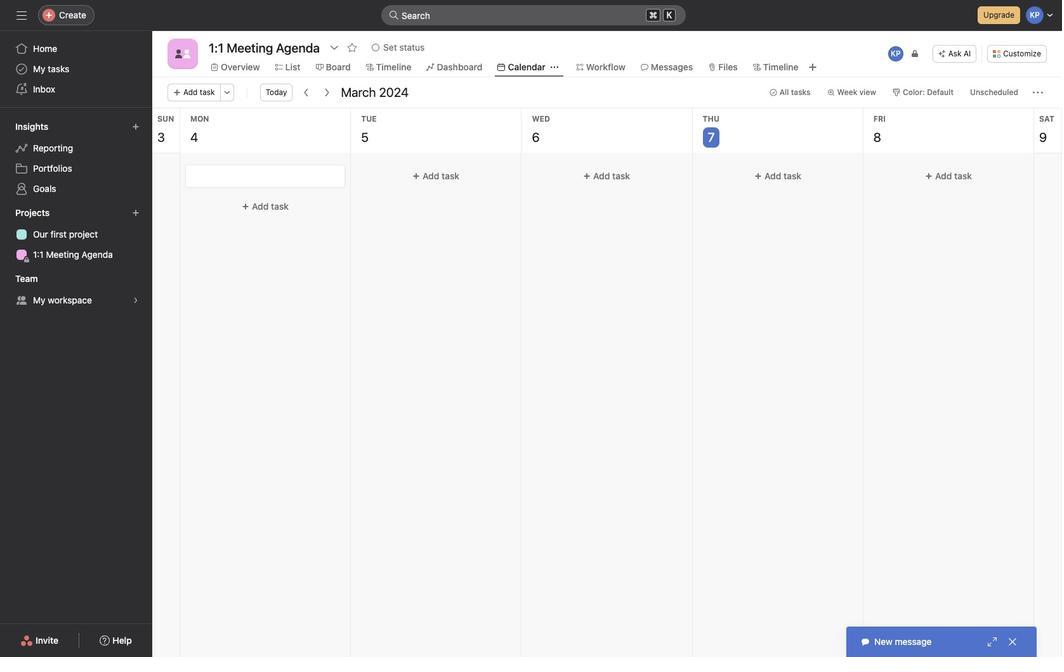 Task type: vqa. For each thing, say whether or not it's contained in the screenshot.


Task type: describe. For each thing, give the bounding box(es) containing it.
customize button
[[987, 45, 1047, 63]]

march
[[341, 85, 376, 100]]

new project or portfolio image
[[132, 209, 140, 217]]

timeline for second timeline link from left
[[763, 62, 798, 72]]

ai
[[964, 49, 971, 58]]

next week image
[[322, 88, 332, 98]]

set status
[[383, 42, 425, 53]]

goals
[[33, 183, 56, 194]]

team
[[15, 273, 38, 284]]

upgrade button
[[978, 6, 1020, 24]]

1 horizontal spatial more actions image
[[1033, 88, 1043, 98]]

expand new message image
[[987, 638, 997, 648]]

customize
[[1003, 49, 1041, 58]]

today
[[266, 88, 287, 97]]

status
[[399, 42, 425, 53]]

messages link
[[641, 60, 693, 74]]

week view button
[[821, 84, 882, 102]]

calendar link
[[498, 60, 546, 74]]

workspace
[[48, 295, 92, 306]]

files link
[[708, 60, 738, 74]]

projects element
[[0, 202, 152, 268]]

my for my tasks
[[33, 63, 45, 74]]

show options image
[[329, 43, 340, 53]]

mon
[[190, 114, 209, 124]]

all
[[780, 88, 789, 97]]

fri 8
[[874, 114, 886, 145]]

sat 9
[[1039, 114, 1054, 145]]

board
[[326, 62, 351, 72]]

global element
[[0, 31, 152, 107]]

my workspace link
[[8, 291, 145, 311]]

wed
[[532, 114, 550, 124]]

ask ai button
[[933, 45, 977, 63]]

prominent image
[[389, 10, 399, 20]]

unscheduled button
[[964, 84, 1024, 102]]

project
[[69, 229, 98, 240]]

today button
[[260, 84, 293, 102]]

week view
[[837, 88, 876, 97]]

color:
[[903, 88, 925, 97]]

reporting link
[[8, 138, 145, 159]]

messages
[[651, 62, 693, 72]]

home link
[[8, 39, 145, 59]]

dashboard
[[437, 62, 482, 72]]

inbox
[[33, 84, 55, 95]]

mon 4
[[190, 114, 209, 145]]

view
[[859, 88, 876, 97]]

1:1
[[33, 249, 44, 260]]

kp
[[891, 49, 901, 58]]

sun 3
[[157, 114, 174, 145]]

set
[[383, 42, 397, 53]]

Search tasks, projects, and more text field
[[381, 5, 686, 25]]

my workspace
[[33, 295, 92, 306]]

2024
[[379, 85, 409, 100]]

agenda
[[82, 249, 113, 260]]

invite
[[36, 636, 58, 646]]

projects button
[[13, 204, 61, 222]]

inbox link
[[8, 79, 145, 100]]

home
[[33, 43, 57, 54]]

wed 6
[[532, 114, 550, 145]]

8
[[874, 130, 881, 145]]

week
[[837, 88, 857, 97]]

my tasks link
[[8, 59, 145, 79]]

⌘
[[649, 10, 657, 20]]

close image
[[1007, 638, 1018, 648]]

tue 5
[[361, 114, 377, 145]]

add tab image
[[807, 62, 817, 72]]

people image
[[175, 46, 190, 62]]

ask ai
[[948, 49, 971, 58]]

meeting
[[46, 249, 79, 260]]

files
[[718, 62, 738, 72]]

help
[[112, 636, 132, 646]]



Task type: locate. For each thing, give the bounding box(es) containing it.
first
[[51, 229, 67, 240]]

timeline
[[376, 62, 411, 72], [763, 62, 798, 72]]

our first project
[[33, 229, 98, 240]]

timeline for second timeline link from right
[[376, 62, 411, 72]]

tue
[[361, 114, 377, 124]]

workflow link
[[576, 60, 625, 74]]

tasks inside dropdown button
[[791, 88, 811, 97]]

overview
[[221, 62, 260, 72]]

more actions image up sat
[[1033, 88, 1043, 98]]

portfolios
[[33, 163, 72, 174]]

color: default
[[903, 88, 954, 97]]

color: default button
[[887, 84, 959, 102]]

tab actions image
[[551, 63, 558, 71]]

2 timeline link from the left
[[753, 60, 798, 74]]

create button
[[38, 5, 95, 25]]

my for my workspace
[[33, 295, 45, 306]]

teams element
[[0, 268, 152, 313]]

portfolios link
[[8, 159, 145, 179]]

1 timeline from the left
[[376, 62, 411, 72]]

previous week image
[[302, 88, 312, 98]]

thu 7
[[703, 114, 719, 145]]

1:1 meeting agenda link
[[8, 245, 145, 265]]

see details, my workspace image
[[132, 297, 140, 305]]

tasks for my tasks
[[48, 63, 69, 74]]

my inside "teams" element
[[33, 295, 45, 306]]

calendar
[[508, 62, 546, 72]]

fri
[[874, 114, 886, 124]]

my
[[33, 63, 45, 74], [33, 295, 45, 306]]

sat
[[1039, 114, 1054, 124]]

team button
[[13, 270, 49, 288]]

my down team 'popup button'
[[33, 295, 45, 306]]

my up inbox
[[33, 63, 45, 74]]

my inside the global 'element'
[[33, 63, 45, 74]]

hide sidebar image
[[16, 10, 27, 20]]

1 horizontal spatial tasks
[[791, 88, 811, 97]]

add task button
[[167, 84, 221, 102], [356, 165, 516, 188], [527, 165, 687, 188], [698, 165, 858, 188], [868, 165, 1028, 188], [185, 195, 345, 218]]

add
[[183, 88, 198, 97], [423, 171, 439, 181], [593, 171, 610, 181], [764, 171, 781, 181], [935, 171, 952, 181], [252, 201, 269, 212]]

more actions image
[[1033, 88, 1043, 98], [223, 89, 231, 96]]

workflow
[[586, 62, 625, 72]]

0 horizontal spatial tasks
[[48, 63, 69, 74]]

timeline link
[[366, 60, 411, 74], [753, 60, 798, 74]]

timeline link up the all
[[753, 60, 798, 74]]

all tasks
[[780, 88, 811, 97]]

more actions image down overview link
[[223, 89, 231, 96]]

sun
[[157, 114, 174, 124]]

new message
[[874, 637, 932, 648]]

add to starred image
[[347, 43, 357, 53]]

0 vertical spatial tasks
[[48, 63, 69, 74]]

3
[[157, 130, 165, 145]]

task
[[200, 88, 215, 97], [442, 171, 460, 181], [613, 171, 630, 181], [783, 171, 801, 181], [954, 171, 972, 181], [271, 201, 289, 212]]

0 horizontal spatial timeline
[[376, 62, 411, 72]]

board link
[[316, 60, 351, 74]]

6
[[532, 130, 540, 145]]

2 my from the top
[[33, 295, 45, 306]]

tasks right the all
[[791, 88, 811, 97]]

0 vertical spatial my
[[33, 63, 45, 74]]

my tasks
[[33, 63, 69, 74]]

reporting
[[33, 143, 73, 154]]

0 horizontal spatial more actions image
[[223, 89, 231, 96]]

1 horizontal spatial timeline
[[763, 62, 798, 72]]

1:1 meeting agenda
[[33, 249, 113, 260]]

create
[[59, 10, 86, 20]]

1 horizontal spatial timeline link
[[753, 60, 798, 74]]

5
[[361, 130, 369, 145]]

kp button
[[887, 45, 905, 63]]

k
[[667, 10, 672, 20]]

tasks down home
[[48, 63, 69, 74]]

our
[[33, 229, 48, 240]]

timeline up the all
[[763, 62, 798, 72]]

tasks for all tasks
[[791, 88, 811, 97]]

all tasks button
[[764, 84, 816, 102]]

insights
[[15, 121, 48, 132]]

march 2024
[[341, 85, 409, 100]]

tasks
[[48, 63, 69, 74], [791, 88, 811, 97]]

set status button
[[366, 39, 430, 56]]

help button
[[92, 630, 140, 653]]

1 vertical spatial my
[[33, 295, 45, 306]]

2 timeline from the left
[[763, 62, 798, 72]]

new insights image
[[132, 123, 140, 131]]

timeline down 'set status' dropdown button
[[376, 62, 411, 72]]

7
[[708, 130, 715, 145]]

upgrade
[[983, 10, 1014, 20]]

list
[[285, 62, 300, 72]]

1 timeline link from the left
[[366, 60, 411, 74]]

projects
[[15, 207, 50, 218]]

list link
[[275, 60, 300, 74]]

unscheduled
[[970, 88, 1018, 97]]

4
[[190, 130, 198, 145]]

0 horizontal spatial timeline link
[[366, 60, 411, 74]]

ask
[[948, 49, 962, 58]]

None text field
[[206, 36, 323, 59]]

dashboard link
[[427, 60, 482, 74]]

our first project link
[[8, 225, 145, 245]]

tasks inside the global 'element'
[[48, 63, 69, 74]]

add task
[[183, 88, 215, 97], [423, 171, 460, 181], [593, 171, 630, 181], [764, 171, 801, 181], [935, 171, 972, 181], [252, 201, 289, 212]]

insights element
[[0, 115, 152, 202]]

timeline link down set
[[366, 60, 411, 74]]

invite button
[[12, 630, 67, 653]]

1 my from the top
[[33, 63, 45, 74]]

9
[[1039, 130, 1047, 145]]

default
[[927, 88, 954, 97]]

None field
[[381, 5, 686, 25]]

1 vertical spatial tasks
[[791, 88, 811, 97]]

thu
[[703, 114, 719, 124]]

goals link
[[8, 179, 145, 199]]



